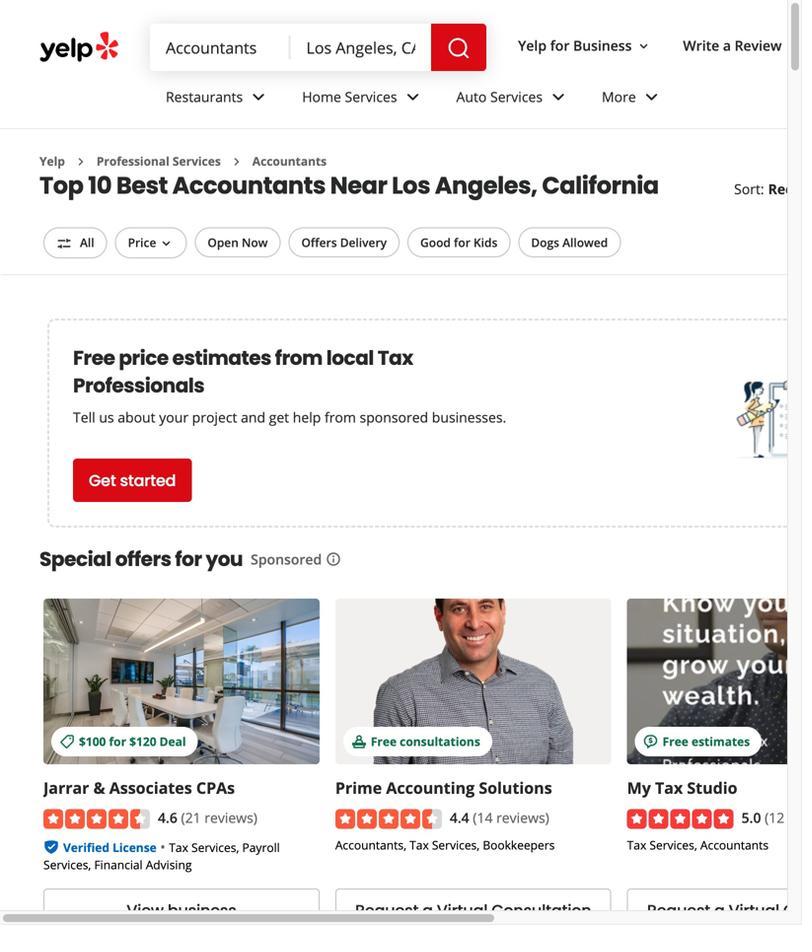 Task type: vqa. For each thing, say whether or not it's contained in the screenshot.
THE FILTER REVIEWS BY 1 STAR RATING element
no



Task type: locate. For each thing, give the bounding box(es) containing it.
1 horizontal spatial 24 chevron down v2 image
[[547, 85, 570, 109]]

1 horizontal spatial none field
[[306, 37, 416, 58]]

a inside "request a virtual consultation" button
[[423, 900, 433, 923]]

free right 16 free estimates v2 icon
[[663, 734, 689, 750]]

2 24 chevron down v2 image from the left
[[640, 85, 664, 109]]

virtual inside button
[[729, 900, 780, 923]]

tax up advising
[[169, 840, 188, 856]]

payroll
[[242, 840, 280, 856]]

services for professional services
[[173, 153, 221, 169]]

0 horizontal spatial free
[[73, 344, 115, 372]]

24 chevron down v2 image inside "home services" link
[[401, 85, 425, 109]]

2 request from the left
[[647, 900, 711, 923]]

services for home services
[[345, 87, 397, 106]]

virtual for consultation
[[437, 900, 488, 923]]

24 chevron down v2 image left auto
[[401, 85, 425, 109]]

4.6 star rating image
[[43, 810, 150, 830]]

yelp up auto services link
[[518, 36, 547, 55]]

0 vertical spatial yelp
[[518, 36, 547, 55]]

get
[[89, 470, 116, 492]]

good
[[420, 234, 451, 251]]

16 deal v2 image
[[59, 734, 75, 750]]

open
[[208, 234, 239, 251]]

0 horizontal spatial 24 chevron down v2 image
[[401, 85, 425, 109]]

virtual inside button
[[437, 900, 488, 923]]

free for estimates
[[663, 734, 689, 750]]

tax right local
[[378, 344, 413, 372]]

auto services
[[456, 87, 543, 106]]

for left $120
[[109, 734, 126, 750]]

sort: recom
[[734, 180, 802, 198]]

1 horizontal spatial virtual
[[729, 900, 780, 923]]

free estimates link
[[627, 599, 802, 765]]

4.4 star rating image
[[335, 810, 442, 830]]

verified license
[[63, 840, 157, 856]]

free for price
[[73, 344, 115, 372]]

for left kids
[[454, 234, 471, 251]]

auto services link
[[441, 71, 586, 128]]

request down tax services, accountants
[[647, 900, 711, 923]]

0 horizontal spatial 16 chevron right v2 image
[[73, 154, 89, 170]]

virtual down accountants, tax services, bookkeepers
[[437, 900, 488, 923]]

accountants link
[[252, 153, 327, 169]]

consultations
[[400, 734, 480, 750]]

16 chevron right v2 image for professional services
[[73, 154, 89, 170]]

24 chevron down v2 image
[[247, 85, 271, 109], [547, 85, 570, 109]]

16 chevron right v2 image right yelp link
[[73, 154, 89, 170]]

1 request from the left
[[355, 900, 419, 923]]

filters group
[[39, 227, 625, 258]]

24 chevron down v2 image for home services
[[401, 85, 425, 109]]

verified license button
[[63, 838, 157, 857]]

from
[[275, 344, 323, 372], [325, 408, 356, 427]]

best
[[116, 169, 168, 202]]

1 reviews) from the left
[[205, 809, 258, 827]]

request a virtual consultation button
[[335, 889, 612, 926]]

jarrar
[[43, 778, 89, 799]]

sponsored
[[251, 550, 322, 569]]

Near text field
[[306, 37, 416, 58]]

all
[[80, 234, 94, 251]]

request down accountants,
[[355, 900, 419, 923]]

review
[[735, 36, 782, 55]]

offers
[[115, 546, 171, 573]]

professional
[[97, 153, 170, 169]]

1 horizontal spatial reviews)
[[497, 809, 550, 827]]

none field up home services
[[306, 37, 416, 58]]

24 chevron down v2 image inside restaurants link
[[247, 85, 271, 109]]

for
[[550, 36, 570, 55], [454, 234, 471, 251], [175, 546, 202, 573], [109, 734, 126, 750]]

yelp for business
[[518, 36, 632, 55]]

studio
[[687, 778, 738, 799]]

a for request a virtual co
[[715, 900, 725, 923]]

(14
[[473, 809, 493, 827]]

request for request a virtual co
[[647, 900, 711, 923]]

reviews) for prime accounting solutions
[[497, 809, 550, 827]]

top 10 best accountants near los angeles, california
[[39, 169, 659, 202]]

free inside free price estimates from local tax professionals tell us about your project and get help from sponsored businesses.
[[73, 344, 115, 372]]

reviews) down cpas
[[205, 809, 258, 827]]

1 horizontal spatial from
[[325, 408, 356, 427]]

2 virtual from the left
[[729, 900, 780, 923]]

24 chevron down v2 image inside the more link
[[640, 85, 664, 109]]

get started
[[89, 470, 176, 492]]

5 star rating image
[[627, 810, 734, 830]]

from left local
[[275, 344, 323, 372]]

rev
[[789, 809, 802, 827]]

24 chevron down v2 image right the more
[[640, 85, 664, 109]]

0 horizontal spatial 24 chevron down v2 image
[[247, 85, 271, 109]]

1 horizontal spatial yelp
[[518, 36, 547, 55]]

none field near
[[306, 37, 416, 58]]

None field
[[166, 37, 275, 58], [306, 37, 416, 58]]

prime accounting solutions link
[[335, 778, 552, 799]]

free left price
[[73, 344, 115, 372]]

0 horizontal spatial yelp
[[39, 153, 65, 169]]

from right the help
[[325, 408, 356, 427]]

1 vertical spatial estimates
[[692, 734, 750, 750]]

home
[[302, 87, 341, 106]]

16 filter v2 image
[[56, 236, 72, 251]]

prime accounting solutions
[[335, 778, 552, 799]]

estimates up project
[[172, 344, 271, 372]]

a down accountants, tax services, bookkeepers
[[423, 900, 433, 923]]

0 horizontal spatial from
[[275, 344, 323, 372]]

good for kids
[[420, 234, 498, 251]]

virtual
[[437, 900, 488, 923], [729, 900, 780, 923]]

services, down '4.6 (21 reviews)'
[[191, 840, 239, 856]]

free consultations link
[[335, 599, 612, 765]]

1 vertical spatial yelp
[[39, 153, 65, 169]]

1 24 chevron down v2 image from the left
[[401, 85, 425, 109]]

services, down 4.4 on the bottom of page
[[432, 838, 480, 854]]

free inside free estimates link
[[663, 734, 689, 750]]

16 verified v2 image
[[43, 840, 59, 856]]

None search field
[[150, 24, 491, 71]]

accountants up now
[[172, 169, 326, 202]]

you
[[206, 546, 243, 573]]

tax
[[378, 344, 413, 372], [655, 778, 683, 799], [410, 838, 429, 854], [627, 838, 647, 854], [169, 840, 188, 856]]

all button
[[43, 227, 107, 258]]

jarrar & associates cpas
[[43, 778, 235, 799]]

1 virtual from the left
[[437, 900, 488, 923]]

24 chevron down v2 image right restaurants
[[247, 85, 271, 109]]

tax down 4.4 star rating image
[[410, 838, 429, 854]]

california
[[542, 169, 659, 202]]

24 chevron down v2 image down yelp for business
[[547, 85, 570, 109]]

1 24 chevron down v2 image from the left
[[247, 85, 271, 109]]

write a review link
[[675, 28, 790, 63]]

(21
[[181, 809, 201, 827]]

2 24 chevron down v2 image from the left
[[547, 85, 570, 109]]

1 horizontal spatial services
[[345, 87, 397, 106]]

16 free estimates v2 image
[[643, 734, 659, 750]]

a right write
[[723, 36, 731, 55]]

near
[[330, 169, 387, 202]]

24 chevron down v2 image
[[401, 85, 425, 109], [640, 85, 664, 109]]

none field up restaurants
[[166, 37, 275, 58]]

yelp left 10
[[39, 153, 65, 169]]

co
[[784, 900, 802, 923]]

dogs
[[531, 234, 560, 251]]

a inside request a virtual co button
[[715, 900, 725, 923]]

a inside write a review link
[[723, 36, 731, 55]]

request
[[355, 900, 419, 923], [647, 900, 711, 923]]

advising
[[146, 857, 192, 874]]

request inside button
[[647, 900, 711, 923]]

5.0
[[742, 809, 761, 827]]

0 horizontal spatial reviews)
[[205, 809, 258, 827]]

free right 16 free consultations v2 image
[[371, 734, 397, 750]]

1 horizontal spatial 24 chevron down v2 image
[[640, 85, 664, 109]]

24 chevron down v2 image for more
[[640, 85, 664, 109]]

tell
[[73, 408, 95, 427]]

a down tax services, accountants
[[715, 900, 725, 923]]

cpas
[[196, 778, 235, 799]]

services right home
[[345, 87, 397, 106]]

1 horizontal spatial 16 chevron right v2 image
[[229, 154, 245, 170]]

tax inside free price estimates from local tax professionals tell us about your project and get help from sponsored businesses.
[[378, 344, 413, 372]]

services for auto services
[[491, 87, 543, 106]]

started
[[120, 470, 176, 492]]

16 chevron right v2 image
[[73, 154, 89, 170], [229, 154, 245, 170]]

tax inside 'tax services, payroll services, financial advising'
[[169, 840, 188, 856]]

accountants
[[252, 153, 327, 169], [172, 169, 326, 202], [701, 838, 769, 854]]

recom button
[[768, 180, 802, 198]]

reviews) up bookkeepers
[[497, 809, 550, 827]]

0 horizontal spatial none field
[[166, 37, 275, 58]]

0 horizontal spatial services
[[173, 153, 221, 169]]

$100 for $120 deal link
[[43, 599, 320, 765]]

services right the best
[[173, 153, 221, 169]]

price
[[119, 344, 169, 372]]

estimates
[[172, 344, 271, 372], [692, 734, 750, 750]]

0 horizontal spatial virtual
[[437, 900, 488, 923]]

for left business
[[550, 36, 570, 55]]

1 horizontal spatial free
[[371, 734, 397, 750]]

view business
[[127, 900, 236, 923]]

professionals
[[73, 372, 204, 400]]

request for request a virtual consultation
[[355, 900, 419, 923]]

2 16 chevron right v2 image from the left
[[229, 154, 245, 170]]

sponsored
[[360, 408, 428, 427]]

price button
[[115, 227, 187, 258]]

24 chevron down v2 image inside auto services link
[[547, 85, 570, 109]]

1 none field from the left
[[166, 37, 275, 58]]

yelp inside 'yelp for business' button
[[518, 36, 547, 55]]

16 chevron down v2 image
[[636, 38, 652, 54]]

16 chevron right v2 image left accountants link
[[229, 154, 245, 170]]

allowed
[[563, 234, 608, 251]]

1 16 chevron right v2 image from the left
[[73, 154, 89, 170]]

0 horizontal spatial request
[[355, 900, 419, 923]]

business categories element
[[150, 71, 802, 128]]

home services link
[[286, 71, 441, 128]]

4.4 (14 reviews)
[[450, 809, 550, 827]]

for inside button
[[454, 234, 471, 251]]

1 horizontal spatial estimates
[[692, 734, 750, 750]]

1 horizontal spatial request
[[647, 900, 711, 923]]

request inside button
[[355, 900, 419, 923]]

2 none field from the left
[[306, 37, 416, 58]]

services right auto
[[491, 87, 543, 106]]

a for write a review
[[723, 36, 731, 55]]

for for $120
[[109, 734, 126, 750]]

estimates up studio
[[692, 734, 750, 750]]

2 horizontal spatial services
[[491, 87, 543, 106]]

0 horizontal spatial estimates
[[172, 344, 271, 372]]

2 reviews) from the left
[[497, 809, 550, 827]]

2 horizontal spatial free
[[663, 734, 689, 750]]

and
[[241, 408, 266, 427]]

24 chevron down v2 image for auto services
[[547, 85, 570, 109]]

bookkeepers
[[483, 838, 555, 854]]

angeles,
[[435, 169, 538, 202]]

$100
[[79, 734, 106, 750]]

for inside button
[[550, 36, 570, 55]]

none field find
[[166, 37, 275, 58]]

my
[[627, 778, 651, 799]]

0 vertical spatial estimates
[[172, 344, 271, 372]]

free price estimates from local tax professionals image
[[737, 367, 802, 466]]

virtual left the co
[[729, 900, 780, 923]]

business
[[573, 36, 632, 55]]



Task type: describe. For each thing, give the bounding box(es) containing it.
deal
[[160, 734, 186, 750]]

1 vertical spatial from
[[325, 408, 356, 427]]

business
[[168, 900, 236, 923]]

accountants, tax services, bookkeepers
[[335, 838, 555, 854]]

home services
[[302, 87, 397, 106]]

associates
[[109, 778, 192, 799]]

tax services, payroll services, financial advising
[[43, 840, 280, 874]]

recom
[[768, 180, 802, 198]]

financial
[[94, 857, 143, 874]]

estimates inside free estimates link
[[692, 734, 750, 750]]

price
[[128, 234, 156, 251]]

view
[[127, 900, 164, 923]]

estimates inside free price estimates from local tax professionals tell us about your project and get help from sponsored businesses.
[[172, 344, 271, 372]]

16 free consultations v2 image
[[351, 734, 367, 750]]

request a virtual co button
[[627, 889, 802, 926]]

24 chevron down v2 image for restaurants
[[247, 85, 271, 109]]

good for kids button
[[408, 227, 511, 258]]

accountants down home
[[252, 153, 327, 169]]

local
[[326, 344, 374, 372]]

open now
[[208, 234, 268, 251]]

now
[[242, 234, 268, 251]]

4.4
[[450, 809, 469, 827]]

offers
[[301, 234, 337, 251]]

services, down "16 verified v2" image
[[43, 857, 91, 874]]

free for consultations
[[371, 734, 397, 750]]

free consultations
[[371, 734, 480, 750]]

yelp for yelp link
[[39, 153, 65, 169]]

los
[[392, 169, 430, 202]]

more link
[[586, 71, 680, 128]]

write a review
[[683, 36, 782, 55]]

special offers for you
[[39, 546, 243, 573]]

offers delivery
[[301, 234, 387, 251]]

reviews) for jarrar & associates cpas
[[205, 809, 258, 827]]

16 chevron down v2 image
[[158, 236, 174, 251]]

a for request a virtual consultation
[[423, 900, 433, 923]]

request a virtual co
[[647, 900, 802, 923]]

search image
[[447, 37, 471, 60]]

dogs allowed
[[531, 234, 608, 251]]

accounting
[[386, 778, 475, 799]]

prime
[[335, 778, 382, 799]]

0 vertical spatial from
[[275, 344, 323, 372]]

yelp link
[[39, 153, 65, 169]]

more
[[602, 87, 636, 106]]

help
[[293, 408, 321, 427]]

tax down 5 star rating image
[[627, 838, 647, 854]]

for for business
[[550, 36, 570, 55]]

services, down 5 star rating image
[[650, 838, 698, 854]]

my tax studio link
[[627, 778, 738, 799]]

tax services, accountants
[[627, 838, 769, 854]]

get
[[269, 408, 289, 427]]

tax right my
[[655, 778, 683, 799]]

16 chevron right v2 image for accountants
[[229, 154, 245, 170]]

verified
[[63, 840, 110, 856]]

open now button
[[195, 227, 281, 258]]

dogs allowed button
[[518, 227, 621, 258]]

4.6 (21 reviews)
[[158, 809, 258, 827]]

free estimates
[[663, 734, 750, 750]]

view business link
[[43, 889, 320, 926]]

5.0 (12 rev
[[742, 809, 802, 827]]

4.6
[[158, 809, 177, 827]]

10
[[88, 169, 112, 202]]

businesses.
[[432, 408, 507, 427]]

get started button
[[73, 459, 192, 502]]

$100 for $120 deal
[[79, 734, 186, 750]]

write
[[683, 36, 720, 55]]

sort:
[[734, 180, 765, 198]]

yelp for yelp for business
[[518, 36, 547, 55]]

kids
[[474, 234, 498, 251]]

auto
[[456, 87, 487, 106]]

Find text field
[[166, 37, 275, 58]]

for left "you"
[[175, 546, 202, 573]]

my tax studio
[[627, 778, 738, 799]]

accountants down 5.0
[[701, 838, 769, 854]]

$120
[[129, 734, 156, 750]]

16 info v2 image
[[326, 552, 342, 568]]

license
[[113, 840, 157, 856]]

request a virtual consultation
[[355, 900, 592, 923]]

us
[[99, 408, 114, 427]]

(12
[[765, 809, 785, 827]]

special
[[39, 546, 111, 573]]

professional services link
[[97, 153, 221, 169]]

for for kids
[[454, 234, 471, 251]]

virtual for co
[[729, 900, 780, 923]]

consultation
[[492, 900, 592, 923]]

professional services
[[97, 153, 221, 169]]

about
[[118, 408, 156, 427]]

free price estimates from local tax professionals tell us about your project and get help from sponsored businesses.
[[73, 344, 507, 427]]



